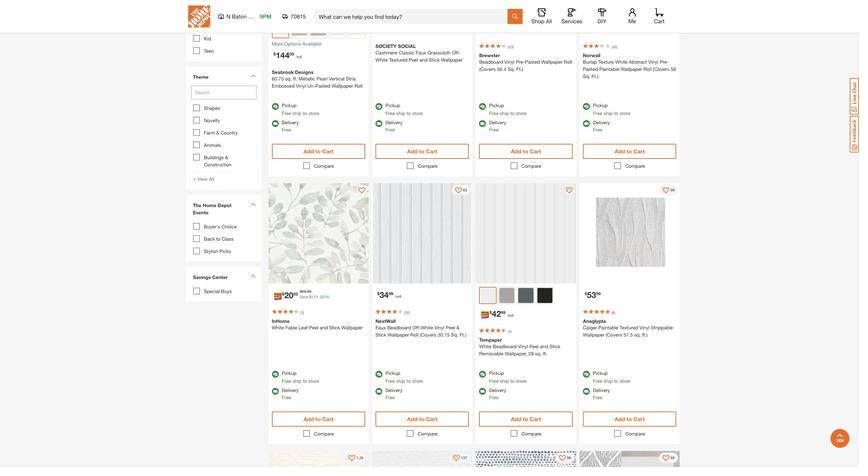 Task type: locate. For each thing, give the bounding box(es) containing it.
cart for available shipping icon related to 31
[[426, 148, 437, 155]]

beadboard up wallpaper, at right bottom
[[493, 344, 517, 350]]

paintable down "texture"
[[600, 66, 620, 72]]

roll left 30.75
[[411, 332, 419, 338]]

$ down white icon
[[490, 311, 492, 316]]

2 vertical spatial pasted
[[315, 83, 331, 89]]

add to cart button for beadboard vinyl pre-pasted wallpaper roll (covers 56.4 sq. ft.)'s available for pickup image
[[479, 144, 573, 159]]

off- inside society social cashmere classic faux grasscloth off- white textured peel and stick wallpaper
[[452, 50, 460, 56]]

sandstone & metallic gold image
[[292, 22, 307, 38]]

1 horizontal spatial pre-
[[660, 59, 669, 65]]

( up tempaper white beadboard vinyl peel and stick removable wallpaper, 28 sq. ft.
[[508, 330, 509, 334]]

roll inside norwall burlap texture white abstract vinyl pre- pasted paintable wallpaper roll (covers 56 sq. ft.)
[[644, 66, 652, 72]]

display image inside 98 dropdown button
[[559, 456, 566, 463]]

nextwall faux beadboard off-white vinyl peel & stick wallpaper roll (covers 30.75 sq. ft.)
[[376, 319, 467, 338]]

ft. right 28
[[543, 351, 548, 357]]

0 vertical spatial all
[[546, 18, 552, 24]]

1 vertical spatial &
[[225, 155, 228, 160]]

0 horizontal spatial pasted
[[315, 83, 331, 89]]

1 pre- from the left
[[516, 59, 525, 65]]

theme
[[193, 74, 209, 80]]

farm & country
[[204, 130, 238, 136]]

faux inside society social cashmere classic faux grasscloth off- white textured peel and stick wallpaper
[[416, 50, 426, 56]]

& for farm
[[216, 130, 219, 136]]

sq. inside norwall burlap texture white abstract vinyl pre- pasted paintable wallpaper roll (covers 56 sq. ft.)
[[583, 73, 591, 79]]

( up nextwall faux beadboard off-white vinyl peel & stick wallpaper roll (covers 30.75 sq. ft.)
[[404, 311, 405, 315]]

$ up the anaglypta
[[585, 292, 587, 297]]

roll down abstract
[[644, 66, 652, 72]]

(covers left 56
[[653, 66, 670, 72]]

ft.) inside nextwall faux beadboard off-white vinyl peel & stick wallpaper roll (covers 30.75 sq. ft.)
[[460, 332, 467, 338]]

stylish
[[204, 249, 218, 254]]

display image for 1.2k
[[349, 456, 355, 463]]

faux right classic
[[416, 50, 426, 56]]

1 caret icon image from the top
[[251, 74, 256, 77]]

) for off-
[[409, 311, 410, 315]]

5
[[311, 295, 314, 300]]

abstract
[[629, 59, 647, 65]]

paintable inside norwall burlap texture white abstract vinyl pre- pasted paintable wallpaper roll (covers 56 sq. ft.)
[[600, 66, 620, 72]]

roll inside seabrook designs 60.75 sq. ft. metallic pearl vertical stria embossed vinyl un-pasted wallpaper roll
[[355, 83, 363, 89]]

cart for available shipping image related to inhome white fable leaf peel and stick wallpaper
[[322, 417, 334, 423]]

diy button
[[591, 8, 613, 25]]

sq. right 56.4
[[508, 66, 515, 72]]

$ down the 'more'
[[274, 52, 276, 57]]

60.75
[[272, 76, 284, 82]]

$ inside the $ 34 99 /roll
[[377, 292, 380, 297]]

tempaper
[[479, 338, 502, 344]]

25
[[302, 290, 306, 294]]

delivery for beadboard vinyl pre-pasted wallpaper roll (covers 56.4 sq. ft.)'s available for pickup image add to cart button
[[489, 120, 506, 126]]

delivery
[[282, 120, 299, 126], [386, 120, 403, 126], [489, 120, 506, 126], [593, 120, 610, 126], [282, 388, 299, 394], [386, 388, 403, 394], [489, 388, 506, 394], [593, 388, 610, 394]]

2 horizontal spatial and
[[540, 344, 548, 350]]

0 vertical spatial /roll
[[296, 55, 302, 59]]

wallpaper inside nextwall faux beadboard off-white vinyl peel & stick wallpaper roll (covers 30.75 sq. ft.)
[[388, 332, 409, 338]]

28
[[529, 351, 534, 357]]

( up "texture"
[[612, 45, 613, 49]]

$ inside $ 53 99
[[585, 292, 587, 297]]

white inside tempaper white beadboard vinyl peel and stick removable wallpaper, 28 sq. ft.
[[479, 344, 492, 350]]

0 vertical spatial &
[[216, 130, 219, 136]]

vinyl right abstract
[[649, 59, 659, 65]]

0 vertical spatial faux
[[416, 50, 426, 56]]

all right view
[[209, 176, 214, 182]]

add to cart button for available for pickup image for 60.75 sq. ft. metallic pearl vertical stria embossed vinyl un-pasted wallpaper roll
[[272, 144, 365, 159]]

caret icon image right center
[[251, 275, 256, 278]]

1 vertical spatial textured
[[620, 325, 638, 331]]

0 vertical spatial ft.)
[[517, 66, 523, 72]]

ft.) right 56.4
[[517, 66, 523, 72]]

compare
[[314, 163, 334, 169], [418, 163, 438, 169], [522, 163, 542, 169], [626, 163, 645, 169], [314, 432, 334, 438], [418, 432, 438, 438], [522, 432, 542, 438], [626, 432, 645, 438]]

white inside inhome white fable leaf peel and stick wallpaper
[[272, 325, 284, 331]]

wallpaper inside society social cashmere classic faux grasscloth off- white textured peel and stick wallpaper
[[441, 57, 463, 63]]

buyer's
[[204, 224, 220, 230]]

1 available shipping image from the left
[[272, 389, 279, 396]]

sq. for norwall burlap texture white abstract vinyl pre- pasted paintable wallpaper roll (covers 56 sq. ft.)
[[583, 73, 591, 79]]

) up nextwall faux beadboard off-white vinyl peel & stick wallpaper roll (covers 30.75 sq. ft.)
[[409, 311, 410, 315]]

2 vertical spatial beadboard
[[493, 344, 517, 350]]

99 inside $ 53 99
[[596, 292, 601, 297]]

99 inside dropdown button
[[671, 188, 675, 193]]

1 vertical spatial sq.
[[634, 332, 641, 338]]

. right save
[[314, 295, 315, 300]]

1 vertical spatial .
[[314, 295, 315, 300]]

vinyl inside brewster beadboard vinyl pre-pasted wallpaper roll (covers 56.4 sq. ft.)
[[505, 59, 515, 65]]

inhome
[[272, 319, 290, 325]]

sq. inside anaglypta caiger paintable textured vinyl strippable wallpaper (covers 57.5 sq. ft.)
[[634, 332, 641, 338]]

ft. down designs
[[293, 76, 297, 82]]

0 horizontal spatial available shipping image
[[272, 389, 279, 396]]

all
[[546, 18, 552, 24], [209, 176, 214, 182]]

2 horizontal spatial ft.)
[[592, 73, 599, 79]]

2 horizontal spatial available shipping image
[[479, 389, 486, 396]]

caret icon image right depot
[[251, 203, 256, 206]]

02
[[294, 292, 298, 297]]

sq. inside nextwall faux beadboard off-white vinyl peel & stick wallpaper roll (covers 30.75 sq. ft.)
[[451, 332, 459, 338]]

( right 01
[[320, 295, 321, 300]]

wallpaper,
[[505, 351, 527, 357]]

1 vertical spatial sq.
[[583, 73, 591, 79]]

1 horizontal spatial ft.
[[543, 351, 548, 357]]

pasted inside brewster beadboard vinyl pre-pasted wallpaper roll (covers 56.4 sq. ft.)
[[525, 59, 540, 65]]

/roll inside the $ 34 99 /roll
[[395, 295, 401, 299]]

display image for 68
[[663, 456, 670, 463]]

1 horizontal spatial /roll
[[395, 295, 401, 299]]

add to cart for add to cart button corresponding to available for pickup icon associated with anaglypta caiger paintable textured vinyl strippable wallpaper (covers 57.5 sq. ft.)
[[615, 417, 645, 423]]

display image inside 137 dropdown button
[[453, 456, 460, 463]]

68 button
[[659, 454, 678, 464]]

2 horizontal spatial &
[[457, 325, 460, 331]]

& for buildings
[[225, 155, 228, 160]]

& inside buildings & construction
[[225, 155, 228, 160]]

peel up 30.75
[[446, 325, 455, 331]]

embossed
[[272, 83, 295, 89]]

2 horizontal spatial /roll
[[508, 314, 514, 318]]

onyx image
[[538, 289, 553, 304]]

display image for 99
[[663, 188, 670, 195]]

0 vertical spatial sq.
[[508, 66, 515, 72]]

roll inside brewster beadboard vinyl pre-pasted wallpaper roll (covers 56.4 sq. ft.)
[[564, 59, 572, 65]]

1 horizontal spatial all
[[546, 18, 552, 24]]

0 vertical spatial caret icon image
[[251, 74, 256, 77]]

metallic
[[299, 76, 315, 82]]

(covers down brewster
[[479, 66, 496, 72]]

4
[[509, 330, 511, 334]]

savings center
[[193, 275, 228, 280]]

stick
[[429, 57, 440, 63], [329, 325, 340, 331], [376, 332, 386, 338], [550, 344, 561, 350]]

0 vertical spatial .
[[306, 290, 307, 294]]

caret icon image left the 60.75
[[251, 74, 256, 77]]

and for inhome white fable leaf peel and stick wallpaper
[[320, 325, 328, 331]]

/roll inside '$ 144 00 /roll'
[[296, 55, 302, 59]]

$ for 53
[[585, 292, 587, 297]]

0 horizontal spatial /roll
[[296, 55, 302, 59]]

2 vertical spatial caret icon image
[[251, 275, 256, 278]]

) up anaglypta caiger paintable textured vinyl strippable wallpaper (covers 57.5 sq. ft.)
[[615, 311, 616, 315]]

beadboard inside nextwall faux beadboard off-white vinyl peel & stick wallpaper roll (covers 30.75 sq. ft.)
[[388, 325, 411, 331]]

special buys
[[204, 289, 232, 295]]

beadboard inside tempaper white beadboard vinyl peel and stick removable wallpaper, 28 sq. ft.
[[493, 344, 517, 350]]

2 vertical spatial /roll
[[508, 314, 514, 318]]

novelty
[[204, 118, 220, 123]]

35
[[405, 311, 409, 315]]

stylish picks
[[204, 249, 231, 254]]

/roll for 34
[[395, 295, 401, 299]]

available shipping image for inhome white fable leaf peel and stick wallpaper
[[272, 389, 279, 396]]

) up norwall burlap texture white abstract vinyl pre- pasted paintable wallpaper roll (covers 56 sq. ft.)
[[617, 45, 618, 49]]

more options available link
[[272, 40, 365, 47]]

display image for 137
[[453, 456, 460, 463]]

vinyl up 30.75
[[435, 325, 445, 331]]

) for pre-
[[513, 45, 514, 49]]

2 vertical spatial &
[[457, 325, 460, 331]]

caret icon image for theme
[[251, 74, 256, 77]]

vinyl up wallpaper, at right bottom
[[518, 344, 528, 350]]

1 vertical spatial beadboard
[[388, 325, 411, 331]]

adult link
[[204, 23, 215, 29]]

diy
[[598, 18, 607, 24]]

roll inside nextwall faux beadboard off-white vinyl peel & stick wallpaper roll (covers 30.75 sq. ft.)
[[411, 332, 419, 338]]

0 horizontal spatial &
[[216, 130, 219, 136]]

display image inside 1.2k dropdown button
[[349, 456, 355, 463]]

( 4 )
[[508, 330, 512, 334]]

0 horizontal spatial 20
[[284, 291, 294, 301]]

) for leaf
[[303, 311, 304, 315]]

63
[[463, 188, 467, 193]]

$ left 02
[[282, 292, 284, 297]]

display image inside the 63 "dropdown button"
[[455, 188, 462, 195]]

/roll right $ 42 99
[[508, 314, 514, 318]]

ft.) down "burlap"
[[592, 73, 599, 79]]

available shipping image
[[272, 121, 279, 127], [376, 121, 383, 127], [479, 121, 486, 127], [583, 121, 590, 127], [583, 389, 590, 396]]

caret icon image inside theme 'link'
[[251, 74, 256, 77]]

1 horizontal spatial sq.
[[508, 66, 515, 72]]

home
[[203, 203, 216, 208]]

caret icon image inside the home depot events link
[[251, 203, 256, 206]]

1 vertical spatial paintable
[[599, 325, 619, 331]]

99 for 34
[[389, 292, 393, 297]]

ft.
[[293, 76, 297, 82], [543, 351, 548, 357]]

caret icon image inside savings center link
[[251, 275, 256, 278]]

1 horizontal spatial available shipping image
[[376, 389, 383, 396]]

1 horizontal spatial ft.)
[[517, 66, 523, 72]]

savings
[[193, 275, 211, 280]]

0 horizontal spatial off-
[[413, 325, 421, 331]]

add to cart
[[304, 148, 334, 155], [407, 148, 437, 155], [511, 148, 541, 155], [615, 148, 645, 155], [304, 417, 334, 423], [407, 417, 437, 423], [511, 417, 541, 423], [615, 417, 645, 423]]

beadboard
[[479, 59, 503, 65], [388, 325, 411, 331], [493, 344, 517, 350]]

textured up 57.5
[[620, 325, 638, 331]]

2 horizontal spatial pasted
[[583, 66, 598, 72]]

add to cart for available for pickup icon for inhome white fable leaf peel and stick wallpaper's add to cart button
[[304, 417, 334, 423]]

paintable down the anaglypta
[[599, 325, 619, 331]]

0 horizontal spatial sq.
[[451, 332, 459, 338]]

0 horizontal spatial pre-
[[516, 59, 525, 65]]

20 left save
[[284, 291, 294, 301]]

2 vertical spatial ft.)
[[460, 332, 467, 338]]

1 vertical spatial ft.
[[543, 351, 548, 357]]

98 button
[[556, 454, 575, 464]]

vinyl up 56.4
[[505, 59, 515, 65]]

1 vertical spatial off-
[[413, 325, 421, 331]]

rouge
[[248, 13, 264, 20]]

caiger paintable textured vinyl strippable wallpaper (covers 57.5 sq. ft.) image
[[580, 184, 680, 284]]

( inside $ 25 . 03 save $ 5 . 01 ( 20 %)
[[320, 295, 321, 300]]

63 button
[[452, 185, 471, 196]]

0 horizontal spatial faux
[[376, 325, 386, 331]]

(covers left 30.75
[[420, 332, 437, 338]]

peel down classic
[[409, 57, 418, 63]]

paintable
[[600, 66, 620, 72], [599, 325, 619, 331]]

1 vertical spatial all
[[209, 176, 214, 182]]

roll left "burlap"
[[564, 59, 572, 65]]

03
[[307, 290, 311, 294]]

99 inside $ 42 99
[[501, 311, 506, 316]]

0 vertical spatial ft.
[[293, 76, 297, 82]]

brewster
[[479, 52, 500, 58]]

beadboard down nextwall
[[388, 325, 411, 331]]

ft.) inside norwall burlap texture white abstract vinyl pre- pasted paintable wallpaper roll (covers 56 sq. ft.)
[[592, 73, 599, 79]]

sq. left ft.)
[[634, 332, 641, 338]]

0 vertical spatial off-
[[452, 50, 460, 56]]

fable
[[286, 325, 297, 331]]

1 vertical spatial /roll
[[395, 295, 401, 299]]

2 horizontal spatial sq.
[[634, 332, 641, 338]]

sq. right 28
[[535, 351, 542, 357]]

/roll right 00
[[296, 55, 302, 59]]

1 horizontal spatial pasted
[[525, 59, 540, 65]]

) up leaf
[[303, 311, 304, 315]]

0 vertical spatial beadboard
[[479, 59, 503, 65]]

99 inside the $ 34 99 /roll
[[389, 292, 393, 297]]

0 horizontal spatial ft.)
[[460, 332, 467, 338]]

cart for available shipping icon related to 24
[[530, 148, 541, 155]]

$ for 34
[[377, 292, 380, 297]]

off- inside nextwall faux beadboard off-white vinyl peel & stick wallpaper roll (covers 30.75 sq. ft.)
[[413, 325, 421, 331]]

stick inside nextwall faux beadboard off-white vinyl peel & stick wallpaper roll (covers 30.75 sq. ft.)
[[376, 332, 386, 338]]

3 caret icon image from the top
[[251, 275, 256, 278]]

classic
[[399, 50, 414, 56]]

1 horizontal spatial off-
[[452, 50, 460, 56]]

brewster beadboard vinyl pre-pasted wallpaper roll (covers 56.4 sq. ft.)
[[479, 52, 572, 72]]

99
[[671, 188, 675, 193], [389, 292, 393, 297], [596, 292, 601, 297], [501, 311, 506, 316]]

2 horizontal spatial sq.
[[583, 73, 591, 79]]

to
[[303, 111, 307, 116], [407, 111, 411, 116], [510, 111, 515, 116], [614, 111, 619, 116], [316, 148, 321, 155], [419, 148, 425, 155], [523, 148, 528, 155], [627, 148, 632, 155], [216, 236, 221, 242], [303, 379, 307, 385], [407, 379, 411, 385], [510, 379, 515, 385], [614, 379, 619, 385], [316, 417, 321, 423], [419, 417, 425, 423], [523, 417, 528, 423], [627, 417, 632, 423]]

57.5
[[624, 332, 633, 338]]

60.75 sq. ft. metallic pearl vertical stria embossed vinyl un-pasted wallpaper roll image
[[268, 0, 369, 18]]

144
[[276, 51, 290, 60]]

ft.) inside brewster beadboard vinyl pre-pasted wallpaper roll (covers 56.4 sq. ft.)
[[517, 66, 523, 72]]

metallic pearl image
[[273, 23, 288, 37]]

textured
[[389, 57, 408, 63], [620, 325, 638, 331]]

0 horizontal spatial ft.
[[293, 76, 297, 82]]

1 vertical spatial ft.)
[[592, 73, 599, 79]]

vinyl
[[505, 59, 515, 65], [649, 59, 659, 65], [296, 83, 306, 89], [435, 325, 445, 331], [640, 325, 650, 331], [518, 344, 528, 350]]

teal green image
[[519, 289, 534, 304]]

peel right leaf
[[309, 325, 319, 331]]

$ inside $ 42 99
[[490, 311, 492, 316]]

winter grey image
[[500, 289, 515, 304]]

&
[[216, 130, 219, 136], [225, 155, 228, 160], [457, 325, 460, 331]]

lifestage
[[193, 9, 214, 15]]

vinyl up ft.)
[[640, 325, 650, 331]]

2 pre- from the left
[[660, 59, 669, 65]]

1 horizontal spatial &
[[225, 155, 228, 160]]

silver birch image
[[311, 22, 326, 38]]

0 vertical spatial textured
[[389, 57, 408, 63]]

( up anaglypta caiger paintable textured vinyl strippable wallpaper (covers 57.5 sq. ft.)
[[612, 311, 613, 315]]

pickup free ship to store
[[282, 103, 319, 116], [386, 103, 423, 116], [489, 103, 527, 116], [593, 103, 631, 116], [282, 371, 319, 385], [386, 371, 423, 385], [489, 371, 527, 385], [593, 371, 631, 385]]

peel up 28
[[530, 344, 539, 350]]

1 horizontal spatial sq.
[[535, 351, 542, 357]]

display image inside 68 dropdown button
[[663, 456, 670, 463]]

strippable
[[651, 325, 673, 331]]

display image
[[359, 188, 365, 195], [663, 188, 670, 195], [453, 456, 460, 463], [559, 456, 566, 463]]

faux down nextwall
[[376, 325, 386, 331]]

nextwall
[[376, 319, 396, 325]]

textured inside society social cashmere classic faux grasscloth off- white textured peel and stick wallpaper
[[389, 57, 408, 63]]

cart for available shipping icon for 19
[[634, 148, 645, 155]]

peel inside tempaper white beadboard vinyl peel and stick removable wallpaper, 28 sq. ft.
[[530, 344, 539, 350]]

1 vertical spatial caret icon image
[[251, 203, 256, 206]]

beadboard down brewster
[[479, 59, 503, 65]]

( for brewster
[[508, 45, 509, 49]]

display image
[[455, 188, 462, 195], [566, 188, 573, 195], [349, 456, 355, 463], [663, 456, 670, 463]]

and inside tempaper white beadboard vinyl peel and stick removable wallpaper, 28 sq. ft.
[[540, 344, 548, 350]]

99 for 42
[[501, 311, 506, 316]]

and inside inhome white fable leaf peel and stick wallpaper
[[320, 325, 328, 331]]

56.4
[[497, 66, 507, 72]]

sq. inside seabrook designs 60.75 sq. ft. metallic pearl vertical stria embossed vinyl un-pasted wallpaper roll
[[285, 76, 292, 82]]

99 button
[[659, 185, 678, 196]]

0 horizontal spatial sq.
[[285, 76, 292, 82]]

available shipping image
[[272, 389, 279, 396], [376, 389, 383, 396], [479, 389, 486, 396]]

buyer's choice link
[[204, 224, 237, 230]]

available for pickup image
[[272, 103, 279, 110], [479, 103, 486, 110], [583, 103, 590, 110], [479, 372, 486, 379]]

white
[[376, 57, 388, 63], [616, 59, 628, 65], [272, 325, 284, 331], [421, 325, 433, 331], [479, 344, 492, 350]]

ft.) right 30.75
[[460, 332, 467, 338]]

2 available shipping image from the left
[[376, 389, 383, 396]]

0 horizontal spatial all
[[209, 176, 214, 182]]

1 horizontal spatial and
[[420, 57, 428, 63]]

0 vertical spatial sq.
[[285, 76, 292, 82]]

0 vertical spatial paintable
[[600, 66, 620, 72]]

) up brewster beadboard vinyl pre-pasted wallpaper roll (covers 56.4 sq. ft.)
[[513, 45, 514, 49]]

1 horizontal spatial faux
[[416, 50, 426, 56]]

2 vertical spatial sq.
[[535, 351, 542, 357]]

all right shop
[[546, 18, 552, 24]]

vinyl down metallic
[[296, 83, 306, 89]]

20 right 01
[[321, 295, 325, 300]]

2 caret icon image from the top
[[251, 203, 256, 206]]

ivory & metallic champagne image
[[349, 22, 364, 38]]

1 vertical spatial pasted
[[583, 66, 598, 72]]

1 vertical spatial and
[[320, 325, 328, 331]]

0 horizontal spatial and
[[320, 325, 328, 331]]

)
[[513, 45, 514, 49], [617, 45, 618, 49], [303, 311, 304, 315], [409, 311, 410, 315], [615, 311, 616, 315], [511, 330, 512, 334]]

wallpaper
[[441, 57, 463, 63], [541, 59, 563, 65], [621, 66, 642, 72], [332, 83, 353, 89], [341, 325, 363, 331], [388, 332, 409, 338], [583, 332, 605, 338]]

caret icon image
[[251, 74, 256, 77], [251, 203, 256, 206], [251, 275, 256, 278]]

( up leaf
[[300, 311, 301, 315]]

( up brewster beadboard vinyl pre-pasted wallpaper roll (covers 56.4 sq. ft.)
[[508, 45, 509, 49]]

tempaper white beadboard vinyl peel and stick removable wallpaper, 28 sq. ft.
[[479, 338, 561, 357]]

$ down 03 at the bottom of the page
[[309, 295, 311, 300]]

1 horizontal spatial textured
[[620, 325, 638, 331]]

back to class
[[204, 236, 234, 242]]

available for pickup image for nextwall faux beadboard off-white vinyl peel & stick wallpaper roll (covers 30.75 sq. ft.)
[[376, 372, 383, 379]]

pearl
[[317, 76, 328, 82]]

sq. right 30.75
[[451, 332, 459, 338]]

designs
[[295, 69, 314, 75]]

pickup
[[282, 103, 297, 109], [386, 103, 400, 109], [489, 103, 504, 109], [593, 103, 608, 109], [282, 371, 297, 377], [386, 371, 400, 377], [489, 371, 504, 377], [593, 371, 608, 377]]

0 horizontal spatial textured
[[389, 57, 408, 63]]

1 horizontal spatial 20
[[321, 295, 325, 300]]

$ inside '$ 144 00 /roll'
[[274, 52, 276, 57]]

textured down classic
[[389, 57, 408, 63]]

sq. down seabrook
[[285, 76, 292, 82]]

baton
[[232, 13, 247, 20]]

display image inside 99 dropdown button
[[663, 188, 670, 195]]

/roll right the '34'
[[395, 295, 401, 299]]

0 vertical spatial and
[[420, 57, 428, 63]]

$ inside $ 20 02
[[282, 292, 284, 297]]

(covers inside norwall burlap texture white abstract vinyl pre- pasted paintable wallpaper roll (covers 56 sq. ft.)
[[653, 66, 670, 72]]

pre- inside norwall burlap texture white abstract vinyl pre- pasted paintable wallpaper roll (covers 56 sq. ft.)
[[660, 59, 669, 65]]

all inside button
[[546, 18, 552, 24]]

$ up nextwall
[[377, 292, 380, 297]]

norwall
[[583, 52, 601, 58]]

2 vertical spatial and
[[540, 344, 548, 350]]

available for pickup image
[[376, 103, 383, 110], [272, 372, 279, 379], [376, 372, 383, 379], [583, 372, 590, 379]]

pasted inside norwall burlap texture white abstract vinyl pre- pasted paintable wallpaper roll (covers 56 sq. ft.)
[[583, 66, 598, 72]]

(covers left 57.5
[[606, 332, 622, 338]]

stick inside society social cashmere classic faux grasscloth off- white textured peel and stick wallpaper
[[429, 57, 440, 63]]

. up save
[[306, 290, 307, 294]]

ship
[[293, 111, 302, 116], [396, 111, 405, 116], [500, 111, 509, 116], [604, 111, 613, 116], [293, 379, 302, 385], [396, 379, 405, 385], [500, 379, 509, 385], [604, 379, 613, 385]]

vinyl inside anaglypta caiger paintable textured vinyl strippable wallpaper (covers 57.5 sq. ft.)
[[640, 325, 650, 331]]

2 vertical spatial sq.
[[451, 332, 459, 338]]

1 vertical spatial faux
[[376, 325, 386, 331]]

roll down stria
[[355, 83, 363, 89]]

sq. down "burlap"
[[583, 73, 591, 79]]

(covers
[[479, 66, 496, 72], [653, 66, 670, 72], [420, 332, 437, 338], [606, 332, 622, 338]]

vinyl inside norwall burlap texture white abstract vinyl pre- pasted paintable wallpaper roll (covers 56 sq. ft.)
[[649, 59, 659, 65]]

(
[[508, 45, 509, 49], [612, 45, 613, 49], [320, 295, 321, 300], [300, 311, 301, 315], [404, 311, 405, 315], [612, 311, 613, 315], [508, 330, 509, 334]]

$ right 02
[[300, 290, 302, 294]]

0 vertical spatial pasted
[[525, 59, 540, 65]]

white inside norwall burlap texture white abstract vinyl pre- pasted paintable wallpaper roll (covers 56 sq. ft.)
[[616, 59, 628, 65]]

add to cart for beadboard vinyl pre-pasted wallpaper roll (covers 56.4 sq. ft.)'s available for pickup image add to cart button
[[511, 148, 541, 155]]

adult
[[204, 23, 215, 29]]

add to cart button for available for pickup icon associated with anaglypta caiger paintable textured vinyl strippable wallpaper (covers 57.5 sq. ft.)
[[583, 413, 677, 428]]

paintable inside anaglypta caiger paintable textured vinyl strippable wallpaper (covers 57.5 sq. ft.)
[[599, 325, 619, 331]]

available shipping image for 24
[[479, 121, 486, 127]]



Task type: describe. For each thing, give the bounding box(es) containing it.
24
[[483, 24, 493, 34]]

56
[[671, 66, 676, 72]]

( for inhome
[[300, 311, 301, 315]]

burlap texture white abstract vinyl pre-pasted paintable wallpaper roll (covers 56 sq. ft.) image
[[580, 0, 680, 18]]

(covers inside nextwall faux beadboard off-white vinyl peel & stick wallpaper roll (covers 30.75 sq. ft.)
[[420, 332, 437, 338]]

stick inside tempaper white beadboard vinyl peel and stick removable wallpaper, 28 sq. ft.
[[550, 344, 561, 350]]

add to cart for add to cart button for available for pickup image for 60.75 sq. ft. metallic pearl vertical stria embossed vinyl un-pasted wallpaper roll
[[304, 148, 334, 155]]

3
[[301, 311, 303, 315]]

save
[[300, 295, 308, 300]]

( for norwall
[[612, 45, 613, 49]]

the home depot events link
[[190, 198, 258, 221]]

beadboard vinyl pre-pasted wallpaper roll (covers 56.4 sq. ft.) image
[[476, 0, 576, 18]]

$ for 25
[[300, 290, 302, 294]]

the home depot logo image
[[188, 5, 210, 27]]

delivery for burlap texture white abstract vinyl pre- pasted paintable wallpaper roll (covers 56 sq. ft.)'s available for pickup image add to cart button
[[593, 120, 610, 126]]

white inside society social cashmere classic faux grasscloth off- white textured peel and stick wallpaper
[[376, 57, 388, 63]]

add to cart button for burlap texture white abstract vinyl pre- pasted paintable wallpaper roll (covers 56 sq. ft.)'s available for pickup image
[[583, 144, 677, 159]]

available shipping image for 31
[[376, 121, 383, 127]]

+ view all link
[[190, 172, 258, 186]]

sq. inside tempaper white beadboard vinyl peel and stick removable wallpaper, 28 sq. ft.
[[535, 351, 542, 357]]

+
[[193, 176, 196, 182]]

ft.) for norwall burlap texture white abstract vinyl pre- pasted paintable wallpaper roll (covers 56 sq. ft.)
[[592, 73, 599, 79]]

n baton rouge
[[227, 13, 264, 20]]

inhome white fable leaf peel and stick wallpaper
[[272, 319, 363, 331]]

and for tempaper white beadboard vinyl peel and stick removable wallpaper, 28 sq. ft.
[[540, 344, 548, 350]]

( for nextwall
[[404, 311, 405, 315]]

society social cashmere classic faux grasscloth off- white textured peel and stick wallpaper
[[376, 43, 463, 63]]

events
[[193, 210, 208, 216]]

& inside nextwall faux beadboard off-white vinyl peel & stick wallpaper roll (covers 30.75 sq. ft.)
[[457, 325, 460, 331]]

vinyl inside nextwall faux beadboard off-white vinyl peel & stick wallpaper roll (covers 30.75 sq. ft.)
[[435, 325, 445, 331]]

anaglypta
[[583, 319, 606, 325]]

wallpaper inside seabrook designs 60.75 sq. ft. metallic pearl vertical stria embossed vinyl un-pasted wallpaper roll
[[332, 83, 353, 89]]

buyer's choice
[[204, 224, 237, 230]]

( 36 )
[[612, 45, 618, 49]]

add to cart for burlap texture white abstract vinyl pre- pasted paintable wallpaper roll (covers 56 sq. ft.)'s available for pickup image add to cart button
[[615, 148, 645, 155]]

available shipping image for nextwall faux beadboard off-white vinyl peel & stick wallpaper roll (covers 30.75 sq. ft.)
[[376, 389, 383, 396]]

moire dots blue peel and stick wallpaper (covers 28 sq. ft.) image
[[476, 452, 576, 468]]

$ for 42
[[490, 311, 492, 316]]

add to cart button for available for pickup icon related to nextwall faux beadboard off-white vinyl peel & stick wallpaper roll (covers 30.75 sq. ft.)
[[376, 413, 469, 428]]

special
[[204, 289, 220, 295]]

42
[[492, 310, 501, 319]]

n
[[227, 13, 231, 20]]

cart link
[[652, 8, 667, 25]]

pre- inside brewster beadboard vinyl pre-pasted wallpaper roll (covers 56.4 sq. ft.)
[[516, 59, 525, 65]]

( for anaglypta
[[612, 311, 613, 315]]

vinyl inside seabrook designs 60.75 sq. ft. metallic pearl vertical stria embossed vinyl un-pasted wallpaper roll
[[296, 83, 306, 89]]

shop all
[[532, 18, 552, 24]]

kid
[[204, 36, 211, 41]]

/roll for 144
[[296, 55, 302, 59]]

more options available
[[272, 41, 322, 47]]

shop
[[532, 18, 545, 24]]

white vinyl pre-pasted moisture resistant wallpaper roll (covers 56 sq. ft.) image
[[268, 452, 369, 468]]

stria
[[346, 76, 356, 82]]

wallpaper inside norwall burlap texture white abstract vinyl pre- pasted paintable wallpaper roll (covers 56 sq. ft.)
[[621, 66, 642, 72]]

$ 20 02
[[282, 291, 298, 301]]

anaglypta caiger paintable textured vinyl strippable wallpaper (covers 57.5 sq. ft.)
[[583, 319, 673, 338]]

grasscloth
[[428, 50, 451, 56]]

caret icon image for savings center
[[251, 275, 256, 278]]

%)
[[325, 295, 330, 300]]

$ 42 99
[[490, 310, 506, 319]]

0 horizontal spatial .
[[306, 290, 307, 294]]

70815
[[291, 13, 306, 20]]

What can we help you find today? search field
[[319, 9, 507, 24]]

display image for 63
[[455, 188, 462, 195]]

services button
[[561, 8, 583, 25]]

(covers inside anaglypta caiger paintable textured vinyl strippable wallpaper (covers 57.5 sq. ft.)
[[606, 332, 622, 338]]

available for pickup image for inhome white fable leaf peel and stick wallpaper
[[272, 372, 279, 379]]

9pm
[[260, 13, 272, 20]]

peel inside nextwall faux beadboard off-white vinyl peel & stick wallpaper roll (covers 30.75 sq. ft.)
[[446, 325, 455, 331]]

cashmere classic faux grasscloth off-white textured peel and stick wallpaper image
[[372, 0, 473, 18]]

$ 53 99
[[585, 291, 601, 300]]

view
[[198, 176, 208, 182]]

19
[[587, 24, 596, 34]]

display image for 98
[[559, 456, 566, 463]]

teen link
[[204, 48, 214, 54]]

ft. inside seabrook designs 60.75 sq. ft. metallic pearl vertical stria embossed vinyl un-pasted wallpaper roll
[[293, 76, 297, 82]]

(covers inside brewster beadboard vinyl pre-pasted wallpaper roll (covers 56.4 sq. ft.)
[[479, 66, 496, 72]]

white fable leaf peel and stick wallpaper image
[[268, 184, 369, 284]]

white image
[[481, 289, 495, 303]]

buildings
[[204, 155, 224, 160]]

theme link
[[190, 70, 258, 86]]

98
[[567, 456, 571, 461]]

farm
[[204, 130, 215, 136]]

wallpaper inside brewster beadboard vinyl pre-pasted wallpaper roll (covers 56.4 sq. ft.)
[[541, 59, 563, 65]]

white inside nextwall faux beadboard off-white vinyl peel & stick wallpaper roll (covers 30.75 sq. ft.)
[[421, 325, 433, 331]]

kid link
[[204, 36, 211, 41]]

gypsum plaster white abstract vinyl paintable wallpaper roll (covers 56 sq. ft.) image
[[372, 452, 473, 468]]

heavyweight paper liner paper non-pasted wallpaper roll (covers 55.9 sq. ft.) image
[[580, 452, 680, 468]]

( 8 )
[[612, 311, 616, 315]]

available shipping image for 19
[[583, 121, 590, 127]]

1 horizontal spatial .
[[314, 295, 315, 300]]

Search text field
[[191, 86, 256, 99]]

peel inside society social cashmere classic faux grasscloth off- white textured peel and stick wallpaper
[[409, 57, 418, 63]]

$ 144 00 /roll
[[274, 51, 302, 60]]

white beadboard vinyl peel and stick removable wallpaper, 28 sq. ft. image
[[476, 184, 576, 284]]

ft. inside tempaper white beadboard vinyl peel and stick removable wallpaper, 28 sq. ft.
[[543, 351, 548, 357]]

choice
[[222, 224, 237, 230]]

the
[[193, 203, 202, 208]]

add to cart for add to cart button related to available for pickup icon related to nextwall faux beadboard off-white vinyl peel & stick wallpaper roll (covers 30.75 sq. ft.)
[[407, 417, 437, 423]]

available for pickup image for anaglypta caiger paintable textured vinyl strippable wallpaper (covers 57.5 sq. ft.)
[[583, 372, 590, 379]]

the home depot events
[[193, 203, 232, 216]]

available for pickup image for 60.75 sq. ft. metallic pearl vertical stria embossed vinyl un-pasted wallpaper roll
[[272, 103, 279, 110]]

add to cart button for available for pickup icon for inhome white fable leaf peel and stick wallpaper
[[272, 413, 365, 428]]

peel inside inhome white fable leaf peel and stick wallpaper
[[309, 325, 319, 331]]

pasted inside seabrook designs 60.75 sq. ft. metallic pearl vertical stria embossed vinyl un-pasted wallpaper roll
[[315, 83, 331, 89]]

removable
[[479, 351, 504, 357]]

delivery for add to cart button related to available for pickup icon related to nextwall faux beadboard off-white vinyl peel & stick wallpaper roll (covers 30.75 sq. ft.)
[[386, 388, 403, 394]]

$ for 144
[[274, 52, 276, 57]]

ft.) for nextwall faux beadboard off-white vinyl peel & stick wallpaper roll (covers 30.75 sq. ft.)
[[460, 332, 467, 338]]

farm & country link
[[204, 130, 238, 136]]

cart for third available shipping image from the left
[[530, 417, 541, 423]]

depot
[[218, 203, 232, 208]]

$ 25 . 03 save $ 5 . 01 ( 20 %)
[[300, 290, 330, 300]]

faux beadboard off-white vinyl peel & stick wallpaper roll (covers 30.75 sq. ft.) image
[[372, 184, 473, 284]]

( 33 )
[[508, 45, 514, 49]]

live chat image
[[850, 78, 859, 115]]

textured inside anaglypta caiger paintable textured vinyl strippable wallpaper (covers 57.5 sq. ft.)
[[620, 325, 638, 331]]

wallpaper inside inhome white fable leaf peel and stick wallpaper
[[341, 325, 363, 331]]

) up tempaper white beadboard vinyl peel and stick removable wallpaper, 28 sq. ft.
[[511, 330, 512, 334]]

shapes
[[204, 105, 220, 111]]

1.2k button
[[345, 454, 367, 464]]

buildings & construction
[[204, 155, 232, 168]]

99 for 53
[[596, 292, 601, 297]]

me button
[[622, 8, 643, 25]]

53
[[587, 291, 596, 300]]

faux inside nextwall faux beadboard off-white vinyl peel & stick wallpaper roll (covers 30.75 sq. ft.)
[[376, 325, 386, 331]]

stick inside inhome white fable leaf peel and stick wallpaper
[[329, 325, 340, 331]]

137 button
[[450, 454, 471, 464]]

delivery for available for pickup icon for inhome white fable leaf peel and stick wallpaper's add to cart button
[[282, 388, 299, 394]]

sq. inside brewster beadboard vinyl pre-pasted wallpaper roll (covers 56.4 sq. ft.)
[[508, 66, 515, 72]]

beadboard for tempaper white beadboard vinyl peel and stick removable wallpaper, 28 sq. ft.
[[493, 344, 517, 350]]

caiger
[[583, 325, 597, 331]]

) for white
[[617, 45, 618, 49]]

country
[[221, 130, 238, 136]]

caret icon image for the home depot events
[[251, 203, 256, 206]]

( 35 )
[[404, 311, 410, 315]]

oyster & metallic silver image
[[330, 22, 345, 38]]

and inside society social cashmere classic faux grasscloth off- white textured peel and stick wallpaper
[[420, 57, 428, 63]]

34
[[380, 291, 389, 300]]

seabrook designs 60.75 sq. ft. metallic pearl vertical stria embossed vinyl un-pasted wallpaper roll
[[272, 69, 363, 89]]

$ for 20
[[282, 292, 284, 297]]

3 available shipping image from the left
[[479, 389, 486, 396]]

back
[[204, 236, 215, 242]]

available for pickup image for burlap texture white abstract vinyl pre- pasted paintable wallpaper roll (covers 56 sq. ft.)
[[583, 103, 590, 110]]

delivery for add to cart button for available for pickup image for 60.75 sq. ft. metallic pearl vertical stria embossed vinyl un-pasted wallpaper roll
[[282, 120, 299, 126]]

available
[[303, 41, 322, 47]]

delivery for add to cart button corresponding to available for pickup icon associated with anaglypta caiger paintable textured vinyl strippable wallpaper (covers 57.5 sq. ft.)
[[593, 388, 610, 394]]

20 inside $ 25 . 03 save $ 5 . 01 ( 20 %)
[[321, 295, 325, 300]]

vinyl inside tempaper white beadboard vinyl peel and stick removable wallpaper, 28 sq. ft.
[[518, 344, 528, 350]]

33
[[509, 45, 513, 49]]

available for pickup image for beadboard vinyl pre-pasted wallpaper roll (covers 56.4 sq. ft.)
[[479, 103, 486, 110]]

$ 34 99 /roll
[[377, 291, 401, 300]]

wallpaper inside anaglypta caiger paintable textured vinyl strippable wallpaper (covers 57.5 sq. ft.)
[[583, 332, 605, 338]]

sq. for nextwall faux beadboard off-white vinyl peel & stick wallpaper roll (covers 30.75 sq. ft.)
[[451, 332, 459, 338]]

8
[[613, 311, 615, 315]]

animals link
[[204, 142, 221, 148]]

beadboard inside brewster beadboard vinyl pre-pasted wallpaper roll (covers 56.4 sq. ft.)
[[479, 59, 503, 65]]

norwall burlap texture white abstract vinyl pre- pasted paintable wallpaper roll (covers 56 sq. ft.)
[[583, 52, 676, 79]]

) for textured
[[615, 311, 616, 315]]

leaf
[[299, 325, 308, 331]]

class
[[222, 236, 234, 242]]

cashmere
[[376, 50, 398, 56]]

beadboard for nextwall faux beadboard off-white vinyl peel & stick wallpaper roll (covers 30.75 sq. ft.)
[[388, 325, 411, 331]]

cart for nextwall faux beadboard off-white vinyl peel & stick wallpaper roll (covers 30.75 sq. ft.)'s available shipping image
[[426, 417, 437, 423]]

1.2k
[[356, 456, 364, 461]]

30.75
[[438, 332, 450, 338]]

68
[[671, 456, 675, 461]]

+ view all
[[193, 176, 214, 182]]

feedback link image
[[850, 116, 859, 153]]



Task type: vqa. For each thing, say whether or not it's contained in the screenshot.
Standard to the top
no



